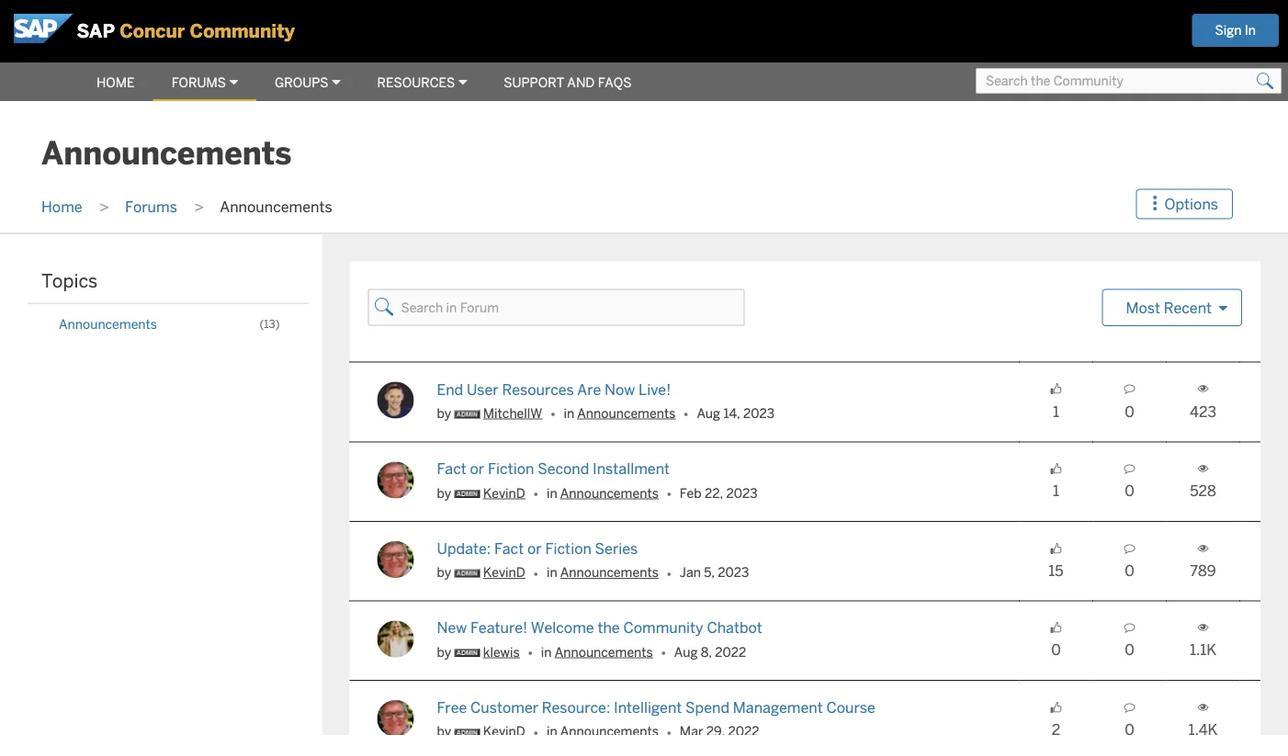 Task type: describe. For each thing, give the bounding box(es) containing it.
in for or
[[547, 564, 557, 581]]

chatbot
[[707, 618, 763, 637]]

fact or fiction second installment
[[437, 459, 670, 478]]

options
[[1165, 194, 1219, 213]]

0 horizontal spatial community
[[190, 19, 295, 43]]

are
[[577, 380, 601, 399]]

update: fact or fiction series
[[437, 539, 638, 558]]

announcements link for new feature! welcome the community chatbot
[[555, 644, 653, 660]]

0 vertical spatial fiction
[[488, 459, 534, 478]]

1.1k
[[1190, 640, 1217, 659]]

new feature! welcome the community chatbot link
[[437, 618, 763, 637]]

announcements link for end user resources are now live!
[[577, 405, 676, 422]]

1 vertical spatial home link
[[32, 197, 92, 216]]

0 for 423
[[1125, 402, 1135, 421]]

forums link for home 'link' inside menu bar
[[153, 66, 256, 99]]

customer
[[471, 698, 539, 717]]

sap
[[77, 19, 115, 43]]

community manager image for new
[[454, 649, 480, 657]]

list containing home
[[32, 180, 1146, 233]]

by for new feature! welcome the community chatbot
[[437, 644, 454, 660]]

in for resources
[[564, 405, 574, 422]]

and
[[567, 74, 595, 91]]

groups link
[[256, 66, 359, 99]]

in announcements for second
[[547, 485, 659, 501]]

4 community manager image from the top
[[454, 729, 480, 735]]

2023 for end user resources are now live!
[[743, 405, 775, 422]]

faqs
[[598, 74, 632, 91]]

options button
[[1136, 189, 1233, 219]]

kevind for or
[[483, 485, 525, 501]]

free customer resource: intelligent spend management course
[[437, 698, 876, 717]]

0 vertical spatial or
[[470, 459, 484, 478]]

aug 8, 2022
[[674, 644, 747, 660]]

8,
[[701, 644, 712, 660]]

free
[[437, 698, 467, 717]]

forums link for home 'link' to the bottom
[[116, 197, 186, 216]]

announcements link for fact or fiction second installment
[[560, 485, 659, 501]]

new
[[437, 618, 467, 637]]

the
[[598, 618, 620, 637]]

fact or fiction second installment link
[[437, 459, 670, 478]]

1 for 528
[[1053, 481, 1060, 500]]

2023 for update: fact or fiction series
[[718, 564, 749, 581]]

now
[[605, 380, 635, 399]]

789
[[1190, 561, 1216, 580]]

announcements list
[[46, 310, 290, 339]]

mitchellw
[[483, 405, 543, 422]]

update: fact or fiction series link
[[437, 539, 638, 558]]

feb 22, 2023
[[680, 485, 758, 501]]

support and faqs link
[[486, 66, 650, 99]]

2023 for fact or fiction second installment
[[726, 485, 758, 501]]

intelligent
[[614, 698, 682, 717]]

support and faqs
[[504, 74, 632, 91]]

topics
[[41, 269, 98, 292]]

sap image
[[14, 14, 73, 43]]

recent
[[1164, 298, 1212, 317]]

aug 14, 2023
[[697, 405, 775, 422]]

jan
[[680, 564, 701, 581]]

mitchellw link
[[483, 405, 543, 422]]

most
[[1126, 298, 1161, 317]]

14,
[[724, 405, 740, 422]]

topics heading
[[41, 269, 98, 292]]

community manager image
[[454, 490, 480, 498]]

jan 5, 2023
[[680, 564, 749, 581]]

support
[[504, 74, 564, 91]]

most recent link
[[1102, 289, 1242, 326]]

sap concur community
[[77, 19, 295, 43]]

resource:
[[542, 698, 610, 717]]

klewis image
[[377, 621, 414, 657]]

home inside menu bar
[[96, 74, 135, 91]]



Task type: locate. For each thing, give the bounding box(es) containing it.
live!
[[639, 380, 671, 399]]

1 kevind image from the top
[[377, 541, 414, 578]]

0 horizontal spatial resources
[[377, 74, 455, 91]]

0 vertical spatial kevind
[[483, 485, 525, 501]]

kevind image for free customer resource: intelligent spend management course
[[377, 700, 414, 735]]

0 vertical spatial kevind image
[[377, 541, 414, 578]]

or
[[470, 459, 484, 478], [527, 539, 542, 558]]

1 vertical spatial fact
[[494, 539, 524, 558]]

home down sap
[[96, 74, 135, 91]]

2023 right 14, on the right of page
[[743, 405, 775, 422]]

groups
[[275, 74, 328, 91]]

community
[[190, 19, 295, 43], [623, 618, 704, 637]]

2 1 from the top
[[1053, 481, 1060, 500]]

kevind right community manager image
[[483, 485, 525, 501]]

by down end
[[437, 405, 454, 422]]

1 vertical spatial home
[[41, 197, 82, 216]]

concur
[[120, 19, 185, 43]]

announcements link
[[46, 310, 290, 339], [577, 405, 676, 422], [560, 485, 659, 501], [560, 564, 659, 581], [555, 644, 653, 660]]

1 horizontal spatial resources
[[502, 380, 574, 399]]

3 community manager image from the top
[[454, 649, 480, 657]]

0 horizontal spatial fiction
[[488, 459, 534, 478]]

0 vertical spatial 2023
[[743, 405, 775, 422]]

second
[[538, 459, 589, 478]]

or up community manager image
[[470, 459, 484, 478]]

423
[[1190, 402, 1217, 421]]

0 left "423" at right
[[1125, 402, 1135, 421]]

end user resources are now live! link
[[437, 380, 671, 399]]

kevind link for fact
[[483, 564, 525, 581]]

new feature! welcome the community chatbot
[[437, 618, 763, 637]]

1 kevind link from the top
[[483, 485, 525, 501]]

0 left 1.1k
[[1125, 640, 1135, 659]]

in announcements
[[564, 405, 676, 422], [547, 485, 659, 501], [547, 564, 659, 581], [541, 644, 653, 660]]

1 vertical spatial forums
[[125, 197, 177, 216]]

1 vertical spatial aug
[[674, 644, 698, 660]]

management
[[733, 698, 823, 717]]

home link
[[78, 66, 153, 99], [32, 197, 92, 216]]

0 vertical spatial forums link
[[153, 66, 256, 99]]

2 by from the top
[[437, 485, 454, 501]]

klewis link
[[483, 644, 520, 660]]

0 horizontal spatial home
[[41, 197, 82, 216]]

feature!
[[471, 618, 528, 637]]

update:
[[437, 539, 491, 558]]

community manager image down user
[[454, 410, 480, 419]]

aug left the 8,
[[674, 644, 698, 660]]

15
[[1049, 561, 1064, 580]]

1 horizontal spatial fact
[[494, 539, 524, 558]]

kevind link right community manager image
[[483, 485, 525, 501]]

home link down sap
[[78, 66, 153, 99]]

home link up topics
[[32, 197, 92, 216]]

1 horizontal spatial fiction
[[545, 539, 592, 558]]

2023 right 5,
[[718, 564, 749, 581]]

0 left 789
[[1125, 561, 1135, 580]]

1 vertical spatial 1
[[1053, 481, 1060, 500]]

in announcements down now
[[564, 405, 676, 422]]

community manager image for end
[[454, 410, 480, 419]]

in announcements down series
[[547, 564, 659, 581]]

by
[[437, 405, 454, 422], [437, 485, 454, 501], [437, 564, 454, 581], [437, 644, 454, 660]]

1 vertical spatial community
[[623, 618, 704, 637]]

528
[[1190, 481, 1217, 500]]

0
[[1125, 402, 1135, 421], [1125, 481, 1135, 500], [1125, 561, 1135, 580], [1051, 640, 1061, 659], [1125, 640, 1135, 659]]

in
[[1245, 22, 1256, 39]]

sign in link
[[1192, 14, 1279, 47]]

fiction left second
[[488, 459, 534, 478]]

kevind image left update:
[[377, 541, 414, 578]]

aug for live!
[[697, 405, 721, 422]]

(13)
[[260, 317, 280, 331]]

or right update:
[[527, 539, 542, 558]]

mitchellw image
[[377, 382, 414, 419]]

in announcements for fiction
[[547, 564, 659, 581]]

0 vertical spatial home
[[96, 74, 135, 91]]

Search in Forum text field
[[368, 289, 745, 326]]

fiction
[[488, 459, 534, 478], [545, 539, 592, 558]]

1 vertical spatial kevind
[[483, 564, 525, 581]]

in announcements for are
[[564, 405, 676, 422]]

1 horizontal spatial or
[[527, 539, 542, 558]]

aug left 14, on the right of page
[[697, 405, 721, 422]]

kevind image
[[377, 541, 414, 578], [377, 700, 414, 735]]

2 vertical spatial 2023
[[718, 564, 749, 581]]

spend
[[686, 698, 730, 717]]

resources inside menu bar
[[377, 74, 455, 91]]

sign
[[1215, 22, 1242, 39]]

0 vertical spatial aug
[[697, 405, 721, 422]]

4 by from the top
[[437, 644, 454, 660]]

in down end user resources are now live! link
[[564, 405, 574, 422]]

2 community manager image from the top
[[454, 569, 480, 578]]

fiction left series
[[545, 539, 592, 558]]

kevind image
[[377, 462, 414, 498]]

aug
[[697, 405, 721, 422], [674, 644, 698, 660]]

1 vertical spatial 2023
[[726, 485, 758, 501]]

in
[[564, 405, 574, 422], [547, 485, 557, 501], [547, 564, 557, 581], [541, 644, 552, 660]]

1 1 from the top
[[1053, 402, 1060, 421]]

1 by from the top
[[437, 405, 454, 422]]

fact
[[437, 459, 467, 478], [494, 539, 524, 558]]

0 vertical spatial 1
[[1053, 402, 1060, 421]]

1 horizontal spatial community
[[623, 618, 704, 637]]

resources
[[377, 74, 455, 91], [502, 380, 574, 399]]

installment
[[593, 459, 670, 478]]

kevind
[[483, 485, 525, 501], [483, 564, 525, 581]]

1 vertical spatial kevind image
[[377, 700, 414, 735]]

3 by from the top
[[437, 564, 454, 581]]

menu bar containing home
[[0, 62, 650, 101]]

0 horizontal spatial fact
[[437, 459, 467, 478]]

0 for 528
[[1125, 481, 1135, 500]]

1 for 423
[[1053, 402, 1060, 421]]

0 vertical spatial forums
[[172, 74, 226, 91]]

0 for 1.1k
[[1125, 640, 1135, 659]]

in for welcome
[[541, 644, 552, 660]]

by right kevind icon
[[437, 485, 454, 501]]

0 down "15"
[[1051, 640, 1061, 659]]

0 vertical spatial fact
[[437, 459, 467, 478]]

2 kevind link from the top
[[483, 564, 525, 581]]

resources link
[[359, 66, 486, 99]]

0 vertical spatial kevind link
[[483, 485, 525, 501]]

home up topics
[[41, 197, 82, 216]]

1 vertical spatial kevind link
[[483, 564, 525, 581]]

kevind link
[[483, 485, 525, 501], [483, 564, 525, 581]]

announcements
[[41, 133, 292, 173], [220, 197, 332, 216], [59, 316, 157, 332], [577, 405, 676, 422], [560, 485, 659, 501], [560, 564, 659, 581], [555, 644, 653, 660]]

series
[[595, 539, 638, 558]]

2023
[[743, 405, 775, 422], [726, 485, 758, 501], [718, 564, 749, 581]]

list
[[32, 180, 1146, 233]]

aug for chatbot
[[674, 644, 698, 660]]

0 horizontal spatial or
[[470, 459, 484, 478]]

most recent
[[1126, 298, 1216, 317]]

community manager image down free
[[454, 729, 480, 735]]

1 vertical spatial forums link
[[116, 197, 186, 216]]

community up the 8,
[[623, 618, 704, 637]]

community manager image for update:
[[454, 569, 480, 578]]

kevind image for update: fact or fiction series
[[377, 541, 414, 578]]

community up groups
[[190, 19, 295, 43]]

None submit
[[1252, 68, 1279, 94], [368, 294, 400, 320], [1252, 68, 1279, 94], [368, 294, 400, 320]]

0 vertical spatial community
[[190, 19, 295, 43]]

kevind link down update: fact or fiction series
[[483, 564, 525, 581]]

home link inside menu bar
[[78, 66, 153, 99]]

1 vertical spatial fiction
[[545, 539, 592, 558]]

community manager image down new
[[454, 649, 480, 657]]

sign in
[[1215, 22, 1256, 39]]

kevind link for or
[[483, 485, 525, 501]]

by for end user resources are now live!
[[437, 405, 454, 422]]

Search the Community text field
[[976, 68, 1282, 94]]

end
[[437, 380, 463, 399]]

kevind for fact
[[483, 564, 525, 581]]

1 horizontal spatial home
[[96, 74, 135, 91]]

0 for 789
[[1125, 561, 1135, 580]]

2 kevind from the top
[[483, 564, 525, 581]]

in down update: fact or fiction series
[[547, 564, 557, 581]]

user
[[467, 380, 499, 399]]

by for fact or fiction second installment
[[437, 485, 454, 501]]

2022
[[715, 644, 747, 660]]

home
[[96, 74, 135, 91], [41, 197, 82, 216]]

0 vertical spatial resources
[[377, 74, 455, 91]]

welcome
[[531, 618, 594, 637]]

1 kevind from the top
[[483, 485, 525, 501]]

forums
[[172, 74, 226, 91], [125, 197, 177, 216]]

course
[[827, 698, 876, 717]]

kevind down update: fact or fiction series
[[483, 564, 525, 581]]

end user resources are now live!
[[437, 380, 671, 399]]

0 vertical spatial home link
[[78, 66, 153, 99]]

kevind image left free
[[377, 700, 414, 735]]

1 vertical spatial resources
[[502, 380, 574, 399]]

community manager image down update:
[[454, 569, 480, 578]]

in down fact or fiction second installment
[[547, 485, 557, 501]]

menu bar
[[0, 62, 650, 101]]

in announcements for the
[[541, 644, 653, 660]]

free customer resource: intelligent spend management course link
[[437, 698, 876, 717]]

by down update:
[[437, 564, 454, 581]]

in for fiction
[[547, 485, 557, 501]]

fact up community manager image
[[437, 459, 467, 478]]

5,
[[704, 564, 715, 581]]

feb
[[680, 485, 702, 501]]

1 vertical spatial or
[[527, 539, 542, 558]]

in announcements down installment
[[547, 485, 659, 501]]

fact right update:
[[494, 539, 524, 558]]

by for update: fact or fiction series
[[437, 564, 454, 581]]

community manager image
[[454, 410, 480, 419], [454, 569, 480, 578], [454, 649, 480, 657], [454, 729, 480, 735]]

0 left 528
[[1125, 481, 1135, 500]]

2 kevind image from the top
[[377, 700, 414, 735]]

forums link
[[153, 66, 256, 99], [116, 197, 186, 216]]

in down welcome at left bottom
[[541, 644, 552, 660]]

22,
[[705, 485, 723, 501]]

in announcements down new feature! welcome the community chatbot
[[541, 644, 653, 660]]

1
[[1053, 402, 1060, 421], [1053, 481, 1060, 500]]

by down new
[[437, 644, 454, 660]]

klewis
[[483, 644, 520, 660]]

1 community manager image from the top
[[454, 410, 480, 419]]

announcements link for update: fact or fiction series
[[560, 564, 659, 581]]

2023 right 22,
[[726, 485, 758, 501]]



Task type: vqa. For each thing, say whether or not it's contained in the screenshot.


